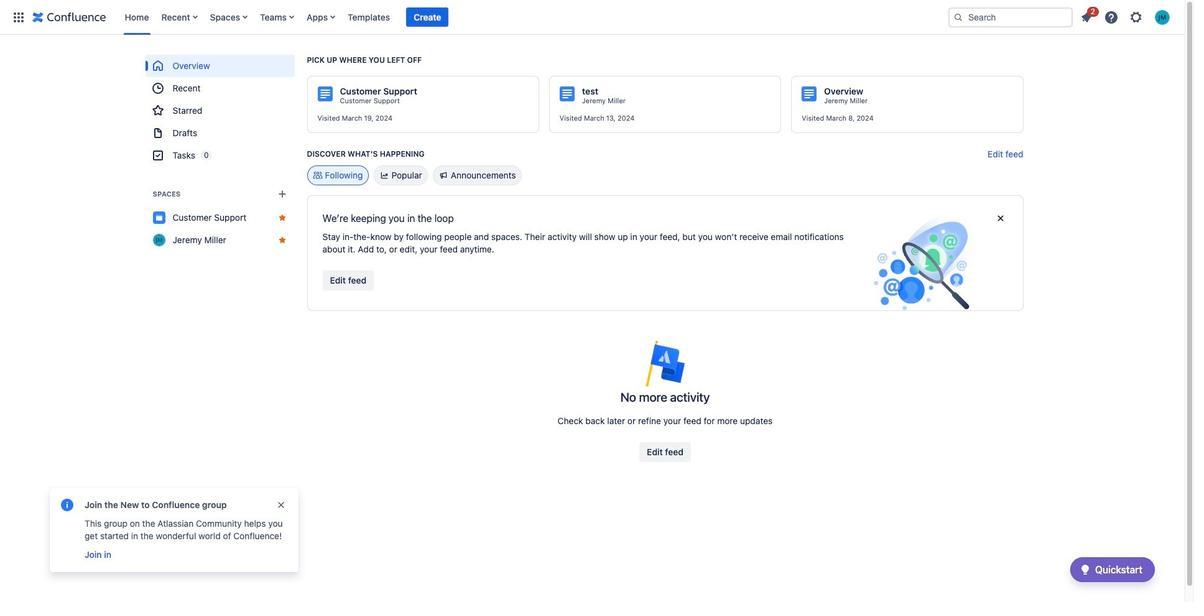 Task type: describe. For each thing, give the bounding box(es) containing it.
list item inside global element
[[406, 7, 449, 27]]

search image
[[954, 12, 964, 22]]

unstar this space image
[[277, 235, 287, 245]]

appswitcher icon image
[[11, 10, 26, 25]]

dismiss image
[[276, 500, 286, 510]]

info image
[[60, 498, 75, 513]]

settings icon image
[[1129, 10, 1144, 25]]

global element
[[7, 0, 946, 35]]



Task type: locate. For each thing, give the bounding box(es) containing it.
button group group
[[640, 442, 691, 462]]

list
[[118, 0, 946, 35], [1075, 5, 1178, 28]]

0 horizontal spatial list item
[[406, 7, 449, 27]]

your profile and preferences image
[[1155, 10, 1170, 25]]

notification icon image
[[1079, 10, 1094, 25]]

help icon image
[[1104, 10, 1119, 25]]

unstar this space image
[[277, 213, 287, 223]]

Search field
[[949, 7, 1073, 27]]

create a space image
[[275, 187, 290, 202]]

close message box image
[[993, 211, 1008, 226]]

check image
[[1078, 562, 1093, 577]]

banner
[[0, 0, 1185, 35]]

None search field
[[949, 7, 1073, 27]]

list item
[[1075, 5, 1099, 27], [406, 7, 449, 27]]

1 horizontal spatial list item
[[1075, 5, 1099, 27]]

1 horizontal spatial list
[[1075, 5, 1178, 28]]

group
[[145, 55, 295, 167]]

confluence image
[[32, 10, 106, 25], [32, 10, 106, 25]]

0 horizontal spatial list
[[118, 0, 946, 35]]



Task type: vqa. For each thing, say whether or not it's contained in the screenshot.
SEARCH BOX
yes



